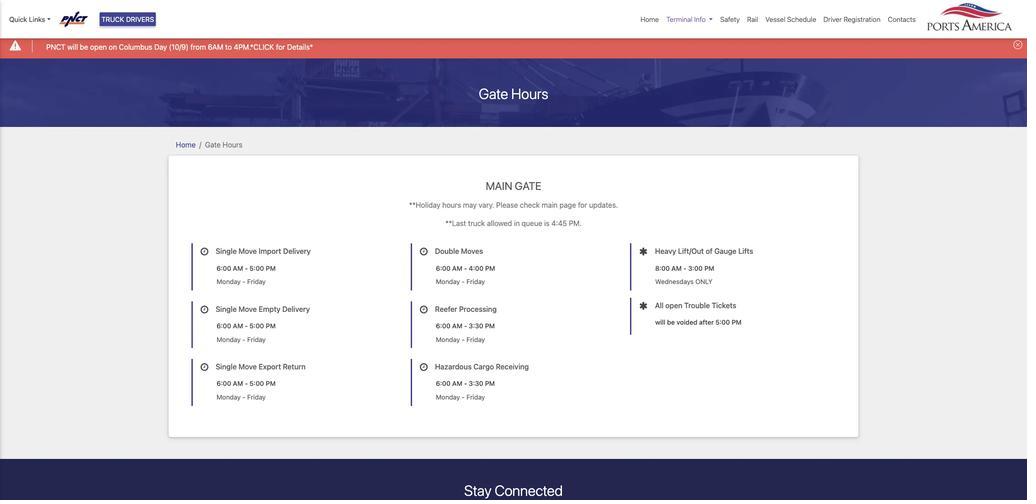 Task type: vqa. For each thing, say whether or not it's contained in the screenshot.
'Single'
yes



Task type: describe. For each thing, give the bounding box(es) containing it.
monday for single move empty delivery
[[217, 336, 241, 344]]

terminal info
[[667, 15, 706, 23]]

6:00 for single move export return
[[217, 380, 231, 388]]

3:30 for cargo
[[469, 380, 484, 388]]

3:00
[[689, 265, 703, 272]]

terminal
[[667, 15, 693, 23]]

am for heavy lift/out of gauge lifts
[[672, 265, 682, 272]]

day
[[154, 43, 167, 51]]

0 horizontal spatial home link
[[176, 141, 196, 149]]

main
[[486, 180, 513, 192]]

voided
[[677, 319, 698, 326]]

0 horizontal spatial hours
[[223, 141, 243, 149]]

5:00 for single move import delivery
[[250, 265, 264, 272]]

stay connected
[[465, 482, 563, 500]]

main gate
[[486, 180, 542, 192]]

monday - friday for hazardous cargo receiving
[[436, 394, 485, 401]]

6:00 for reefer processing
[[436, 322, 451, 330]]

page
[[560, 201, 577, 210]]

pm down tickets
[[732, 319, 742, 326]]

2 horizontal spatial gate
[[515, 180, 542, 192]]

main
[[542, 201, 558, 210]]

in
[[514, 220, 520, 228]]

monday - friday for double moves
[[436, 278, 485, 286]]

8:00 am - 3:00 pm
[[656, 265, 715, 272]]

6:00 for hazardous cargo receiving
[[436, 380, 451, 388]]

will be voided after 5:00 pm
[[656, 319, 742, 326]]

vary.
[[479, 201, 495, 210]]

export
[[259, 363, 281, 371]]

links
[[29, 15, 45, 23]]

single for single move import delivery
[[216, 248, 237, 256]]

6:00 am - 5:00 pm for empty
[[217, 322, 276, 330]]

**holiday hours may vary. please check main page for updates.
[[409, 201, 618, 210]]

6:00 am - 5:00 pm for import
[[217, 265, 276, 272]]

moves
[[461, 248, 484, 256]]

truck
[[468, 220, 485, 228]]

hazardous cargo receiving
[[435, 363, 529, 371]]

vessel
[[766, 15, 786, 23]]

1 horizontal spatial open
[[666, 302, 683, 310]]

rail link
[[744, 10, 762, 28]]

terminal info link
[[663, 10, 717, 28]]

vessel schedule link
[[762, 10, 821, 28]]

details*
[[287, 43, 313, 51]]

friday for double moves
[[467, 278, 485, 286]]

rail
[[748, 15, 759, 23]]

wednesdays only
[[656, 278, 713, 286]]

1 vertical spatial gate
[[205, 141, 221, 149]]

allowed
[[487, 220, 512, 228]]

monday for single move export return
[[217, 394, 241, 401]]

truck drivers link
[[100, 12, 156, 26]]

6am
[[208, 43, 223, 51]]

4:45
[[552, 220, 567, 228]]

info
[[695, 15, 706, 23]]

open inside alert
[[90, 43, 107, 51]]

vessel schedule
[[766, 15, 817, 23]]

may
[[463, 201, 477, 210]]

schedule
[[788, 15, 817, 23]]

1 horizontal spatial home
[[641, 15, 660, 23]]

single for single move export return
[[216, 363, 237, 371]]

to
[[225, 43, 232, 51]]

1 horizontal spatial be
[[668, 319, 675, 326]]

quick links link
[[9, 14, 51, 24]]

single move export return
[[216, 363, 306, 371]]

**last
[[446, 220, 466, 228]]

from
[[191, 43, 206, 51]]

heavy
[[656, 248, 677, 256]]

import
[[259, 248, 281, 256]]

queue
[[522, 220, 543, 228]]

5:00 right after
[[716, 319, 731, 326]]

heavy lift/out of gauge lifts
[[656, 248, 754, 256]]

friday for single move import delivery
[[247, 278, 266, 286]]

pnct will be open on columbus day (10/9) from 6am to 4pm.*click for details*
[[46, 43, 313, 51]]

6:00 am - 4:00 pm
[[436, 265, 496, 272]]

tickets
[[712, 302, 737, 310]]

gauge
[[715, 248, 737, 256]]

stay
[[465, 482, 492, 500]]

am for single move empty delivery
[[233, 322, 243, 330]]

hazardous
[[435, 363, 472, 371]]

double moves
[[435, 248, 484, 256]]

is
[[545, 220, 550, 228]]

friday for single move export return
[[247, 394, 266, 401]]

connected
[[495, 482, 563, 500]]

**holiday
[[409, 201, 441, 210]]

6:00 for single move import delivery
[[217, 265, 231, 272]]

quick links
[[9, 15, 45, 23]]

move for import
[[239, 248, 257, 256]]

1 horizontal spatial will
[[656, 319, 666, 326]]

4pm.*click
[[234, 43, 274, 51]]

single move empty delivery
[[216, 305, 310, 314]]

please
[[497, 201, 518, 210]]

move for empty
[[239, 305, 257, 314]]

be inside alert
[[80, 43, 88, 51]]

pm for single move export return
[[266, 380, 276, 388]]

only
[[696, 278, 713, 286]]

pm for single move import delivery
[[266, 265, 276, 272]]



Task type: locate. For each thing, give the bounding box(es) containing it.
2 vertical spatial move
[[239, 363, 257, 371]]

6:00 am - 3:30 pm
[[436, 322, 495, 330], [436, 380, 495, 388]]

monday - friday for single move export return
[[217, 394, 266, 401]]

for left details* in the top left of the page
[[276, 43, 285, 51]]

0 vertical spatial gate hours
[[479, 85, 549, 102]]

6:00 am - 5:00 pm down single move import delivery
[[217, 265, 276, 272]]

5:00 for single move export return
[[250, 380, 264, 388]]

pm down cargo
[[485, 380, 495, 388]]

return
[[283, 363, 306, 371]]

6:00 am - 5:00 pm down single move empty delivery
[[217, 322, 276, 330]]

1 vertical spatial 6:00 am - 5:00 pm
[[217, 322, 276, 330]]

0 vertical spatial be
[[80, 43, 88, 51]]

pm right 4:00
[[486, 265, 496, 272]]

friday up single move empty delivery
[[247, 278, 266, 286]]

reefer
[[435, 305, 458, 314]]

will inside alert
[[67, 43, 78, 51]]

6:00 down single move empty delivery
[[217, 322, 231, 330]]

1 vertical spatial be
[[668, 319, 675, 326]]

am up wednesdays
[[672, 265, 682, 272]]

5:00 down single move export return
[[250, 380, 264, 388]]

processing
[[459, 305, 497, 314]]

columbus
[[119, 43, 153, 51]]

1 move from the top
[[239, 248, 257, 256]]

0 horizontal spatial gate
[[205, 141, 221, 149]]

3:30 for processing
[[469, 322, 484, 330]]

1 vertical spatial move
[[239, 305, 257, 314]]

1 horizontal spatial for
[[578, 201, 588, 210]]

hours
[[512, 85, 549, 102], [223, 141, 243, 149]]

be
[[80, 43, 88, 51], [668, 319, 675, 326]]

monday down 6:00 am - 4:00 pm
[[436, 278, 460, 286]]

0 vertical spatial will
[[67, 43, 78, 51]]

1 vertical spatial home
[[176, 141, 196, 149]]

0 vertical spatial gate
[[479, 85, 509, 102]]

single left the empty
[[216, 305, 237, 314]]

0 horizontal spatial will
[[67, 43, 78, 51]]

pm for reefer processing
[[485, 322, 495, 330]]

will down all
[[656, 319, 666, 326]]

open right all
[[666, 302, 683, 310]]

1 vertical spatial open
[[666, 302, 683, 310]]

1 vertical spatial hours
[[223, 141, 243, 149]]

pnct will be open on columbus day (10/9) from 6am to 4pm.*click for details* link
[[46, 41, 313, 52]]

pm.
[[569, 220, 582, 228]]

for inside pnct will be open on columbus day (10/9) from 6am to 4pm.*click for details* link
[[276, 43, 285, 51]]

single left export
[[216, 363, 237, 371]]

delivery right import
[[283, 248, 311, 256]]

friday down hazardous cargo receiving
[[467, 394, 485, 401]]

2 single from the top
[[216, 305, 237, 314]]

6:00
[[217, 265, 231, 272], [436, 265, 451, 272], [217, 322, 231, 330], [436, 322, 451, 330], [217, 380, 231, 388], [436, 380, 451, 388]]

single left import
[[216, 248, 237, 256]]

move for export
[[239, 363, 257, 371]]

monday down single move export return
[[217, 394, 241, 401]]

friday up hazardous cargo receiving
[[467, 336, 485, 344]]

monday for single move import delivery
[[217, 278, 241, 286]]

am for reefer processing
[[453, 322, 463, 330]]

friday down 4:00
[[467, 278, 485, 286]]

home
[[641, 15, 660, 23], [176, 141, 196, 149]]

friday down single move export return
[[247, 394, 266, 401]]

after
[[700, 319, 714, 326]]

be right pnct
[[80, 43, 88, 51]]

am for single move import delivery
[[233, 265, 243, 272]]

0 vertical spatial 6:00 am - 3:30 pm
[[436, 322, 495, 330]]

am down single move export return
[[233, 380, 243, 388]]

0 vertical spatial home link
[[637, 10, 663, 28]]

0 vertical spatial single
[[216, 248, 237, 256]]

1 horizontal spatial gate
[[479, 85, 509, 102]]

friday for single move empty delivery
[[247, 336, 266, 344]]

on
[[109, 43, 117, 51]]

receiving
[[496, 363, 529, 371]]

move left export
[[239, 363, 257, 371]]

5:00 for single move empty delivery
[[250, 322, 264, 330]]

of
[[706, 248, 713, 256]]

gate hours
[[479, 85, 549, 102], [205, 141, 243, 149]]

delivery for single move import delivery
[[283, 248, 311, 256]]

delivery right the empty
[[283, 305, 310, 314]]

empty
[[259, 305, 281, 314]]

5:00 down single move import delivery
[[250, 265, 264, 272]]

2 move from the top
[[239, 305, 257, 314]]

friday for reefer processing
[[467, 336, 485, 344]]

6:00 am - 5:00 pm
[[217, 265, 276, 272], [217, 322, 276, 330], [217, 380, 276, 388]]

1 horizontal spatial home link
[[637, 10, 663, 28]]

6:00 for double moves
[[436, 265, 451, 272]]

hours
[[443, 201, 461, 210]]

1 vertical spatial single
[[216, 305, 237, 314]]

monday for reefer processing
[[436, 336, 460, 344]]

0 vertical spatial move
[[239, 248, 257, 256]]

monday - friday for single move import delivery
[[217, 278, 266, 286]]

2 6:00 am - 3:30 pm from the top
[[436, 380, 495, 388]]

monday - friday down single move export return
[[217, 394, 266, 401]]

pm down import
[[266, 265, 276, 272]]

5:00 down single move empty delivery
[[250, 322, 264, 330]]

am
[[233, 265, 243, 272], [453, 265, 463, 272], [672, 265, 682, 272], [233, 322, 243, 330], [453, 322, 463, 330], [233, 380, 243, 388], [453, 380, 463, 388]]

am down hazardous
[[453, 380, 463, 388]]

8:00
[[656, 265, 670, 272]]

monday - friday up single move empty delivery
[[217, 278, 266, 286]]

single
[[216, 248, 237, 256], [216, 305, 237, 314], [216, 363, 237, 371]]

pm for hazardous cargo receiving
[[485, 380, 495, 388]]

will right pnct
[[67, 43, 78, 51]]

pnct will be open on columbus day (10/9) from 6am to 4pm.*click for details* alert
[[0, 34, 1028, 58]]

close image
[[1014, 40, 1023, 50]]

monday up single move empty delivery
[[217, 278, 241, 286]]

am down single move empty delivery
[[233, 322, 243, 330]]

pm down the processing
[[485, 322, 495, 330]]

6:00 for single move empty delivery
[[217, 322, 231, 330]]

1 vertical spatial will
[[656, 319, 666, 326]]

driver registration
[[824, 15, 881, 23]]

0 horizontal spatial gate hours
[[205, 141, 243, 149]]

am for single move export return
[[233, 380, 243, 388]]

pm down the empty
[[266, 322, 276, 330]]

wednesdays
[[656, 278, 694, 286]]

move left import
[[239, 248, 257, 256]]

friday
[[247, 278, 266, 286], [467, 278, 485, 286], [247, 336, 266, 344], [467, 336, 485, 344], [247, 394, 266, 401], [467, 394, 485, 401]]

3:30 down the processing
[[469, 322, 484, 330]]

0 vertical spatial open
[[90, 43, 107, 51]]

6:00 down hazardous
[[436, 380, 451, 388]]

6:00 am - 3:30 pm down hazardous
[[436, 380, 495, 388]]

am down reefer processing
[[453, 322, 463, 330]]

safety link
[[717, 10, 744, 28]]

pm for double moves
[[486, 265, 496, 272]]

0 vertical spatial for
[[276, 43, 285, 51]]

1 vertical spatial home link
[[176, 141, 196, 149]]

1 horizontal spatial hours
[[512, 85, 549, 102]]

1 6:00 am - 3:30 pm from the top
[[436, 322, 495, 330]]

2 vertical spatial single
[[216, 363, 237, 371]]

gate
[[479, 85, 509, 102], [205, 141, 221, 149], [515, 180, 542, 192]]

will
[[67, 43, 78, 51], [656, 319, 666, 326]]

6:00 am - 3:30 pm for processing
[[436, 322, 495, 330]]

5:00
[[250, 265, 264, 272], [716, 319, 731, 326], [250, 322, 264, 330], [250, 380, 264, 388]]

3 6:00 am - 5:00 pm from the top
[[217, 380, 276, 388]]

2 vertical spatial gate
[[515, 180, 542, 192]]

1 6:00 am - 5:00 pm from the top
[[217, 265, 276, 272]]

open
[[90, 43, 107, 51], [666, 302, 683, 310]]

**last truck allowed in queue is 4:45 pm.
[[446, 220, 582, 228]]

pm for single move empty delivery
[[266, 322, 276, 330]]

1 horizontal spatial gate hours
[[479, 85, 549, 102]]

0 horizontal spatial be
[[80, 43, 88, 51]]

0 vertical spatial home
[[641, 15, 660, 23]]

safety
[[721, 15, 740, 23]]

for right the page
[[578, 201, 588, 210]]

monday
[[217, 278, 241, 286], [436, 278, 460, 286], [217, 336, 241, 344], [436, 336, 460, 344], [217, 394, 241, 401], [436, 394, 460, 401]]

am for hazardous cargo receiving
[[453, 380, 463, 388]]

1 vertical spatial for
[[578, 201, 588, 210]]

6:00 down single move import delivery
[[217, 265, 231, 272]]

0 vertical spatial hours
[[512, 85, 549, 102]]

all
[[656, 302, 664, 310]]

truck
[[102, 15, 124, 23]]

open left on
[[90, 43, 107, 51]]

0 vertical spatial 6:00 am - 5:00 pm
[[217, 265, 276, 272]]

reefer processing
[[435, 305, 497, 314]]

pm for heavy lift/out of gauge lifts
[[705, 265, 715, 272]]

2 3:30 from the top
[[469, 380, 484, 388]]

pm
[[266, 265, 276, 272], [486, 265, 496, 272], [705, 265, 715, 272], [732, 319, 742, 326], [266, 322, 276, 330], [485, 322, 495, 330], [266, 380, 276, 388], [485, 380, 495, 388]]

trouble
[[685, 302, 711, 310]]

am down single move import delivery
[[233, 265, 243, 272]]

friday up single move export return
[[247, 336, 266, 344]]

monday down hazardous
[[436, 394, 460, 401]]

for
[[276, 43, 285, 51], [578, 201, 588, 210]]

3 single from the top
[[216, 363, 237, 371]]

6:00 am - 3:30 pm down reefer processing
[[436, 322, 495, 330]]

quick
[[9, 15, 27, 23]]

0 vertical spatial 3:30
[[469, 322, 484, 330]]

monday for hazardous cargo receiving
[[436, 394, 460, 401]]

cargo
[[474, 363, 494, 371]]

monday - friday down 6:00 am - 4:00 pm
[[436, 278, 485, 286]]

driver
[[824, 15, 843, 23]]

monday up hazardous
[[436, 336, 460, 344]]

check
[[520, 201, 540, 210]]

double
[[435, 248, 460, 256]]

registration
[[844, 15, 881, 23]]

(10/9)
[[169, 43, 189, 51]]

1 vertical spatial 6:00 am - 3:30 pm
[[436, 380, 495, 388]]

delivery
[[283, 248, 311, 256], [283, 305, 310, 314]]

friday for hazardous cargo receiving
[[467, 394, 485, 401]]

1 vertical spatial 3:30
[[469, 380, 484, 388]]

3:30 down hazardous cargo receiving
[[469, 380, 484, 388]]

6:00 am - 5:00 pm for export
[[217, 380, 276, 388]]

monday - friday down hazardous
[[436, 394, 485, 401]]

lifts
[[739, 248, 754, 256]]

updates.
[[590, 201, 618, 210]]

monday up single move export return
[[217, 336, 241, 344]]

single for single move empty delivery
[[216, 305, 237, 314]]

am for double moves
[[453, 265, 463, 272]]

pm down export
[[266, 380, 276, 388]]

0 horizontal spatial for
[[276, 43, 285, 51]]

6:00 down double
[[436, 265, 451, 272]]

lift/out
[[679, 248, 704, 256]]

all open trouble tickets
[[656, 302, 737, 310]]

3 move from the top
[[239, 363, 257, 371]]

delivery for single move empty delivery
[[283, 305, 310, 314]]

driver registration link
[[821, 10, 885, 28]]

single move import delivery
[[216, 248, 311, 256]]

monday - friday
[[217, 278, 266, 286], [436, 278, 485, 286], [217, 336, 266, 344], [436, 336, 485, 344], [217, 394, 266, 401], [436, 394, 485, 401]]

2 6:00 am - 5:00 pm from the top
[[217, 322, 276, 330]]

6:00 am - 3:30 pm for cargo
[[436, 380, 495, 388]]

pm right 3:00
[[705, 265, 715, 272]]

0 horizontal spatial home
[[176, 141, 196, 149]]

pnct
[[46, 43, 65, 51]]

0 vertical spatial delivery
[[283, 248, 311, 256]]

1 vertical spatial delivery
[[283, 305, 310, 314]]

contacts link
[[885, 10, 920, 28]]

6:00 down single move export return
[[217, 380, 231, 388]]

contacts
[[889, 15, 917, 23]]

1 3:30 from the top
[[469, 322, 484, 330]]

monday - friday for single move empty delivery
[[217, 336, 266, 344]]

move left the empty
[[239, 305, 257, 314]]

2 vertical spatial 6:00 am - 5:00 pm
[[217, 380, 276, 388]]

truck drivers
[[102, 15, 154, 23]]

1 single from the top
[[216, 248, 237, 256]]

4:00
[[469, 265, 484, 272]]

monday - friday for reefer processing
[[436, 336, 485, 344]]

monday - friday up single move export return
[[217, 336, 266, 344]]

be left voided at bottom right
[[668, 319, 675, 326]]

monday - friday up hazardous
[[436, 336, 485, 344]]

drivers
[[126, 15, 154, 23]]

am down "double moves" at the left of the page
[[453, 265, 463, 272]]

0 horizontal spatial open
[[90, 43, 107, 51]]

6:00 am - 5:00 pm down single move export return
[[217, 380, 276, 388]]

1 vertical spatial gate hours
[[205, 141, 243, 149]]

6:00 down 'reefer'
[[436, 322, 451, 330]]

monday for double moves
[[436, 278, 460, 286]]



